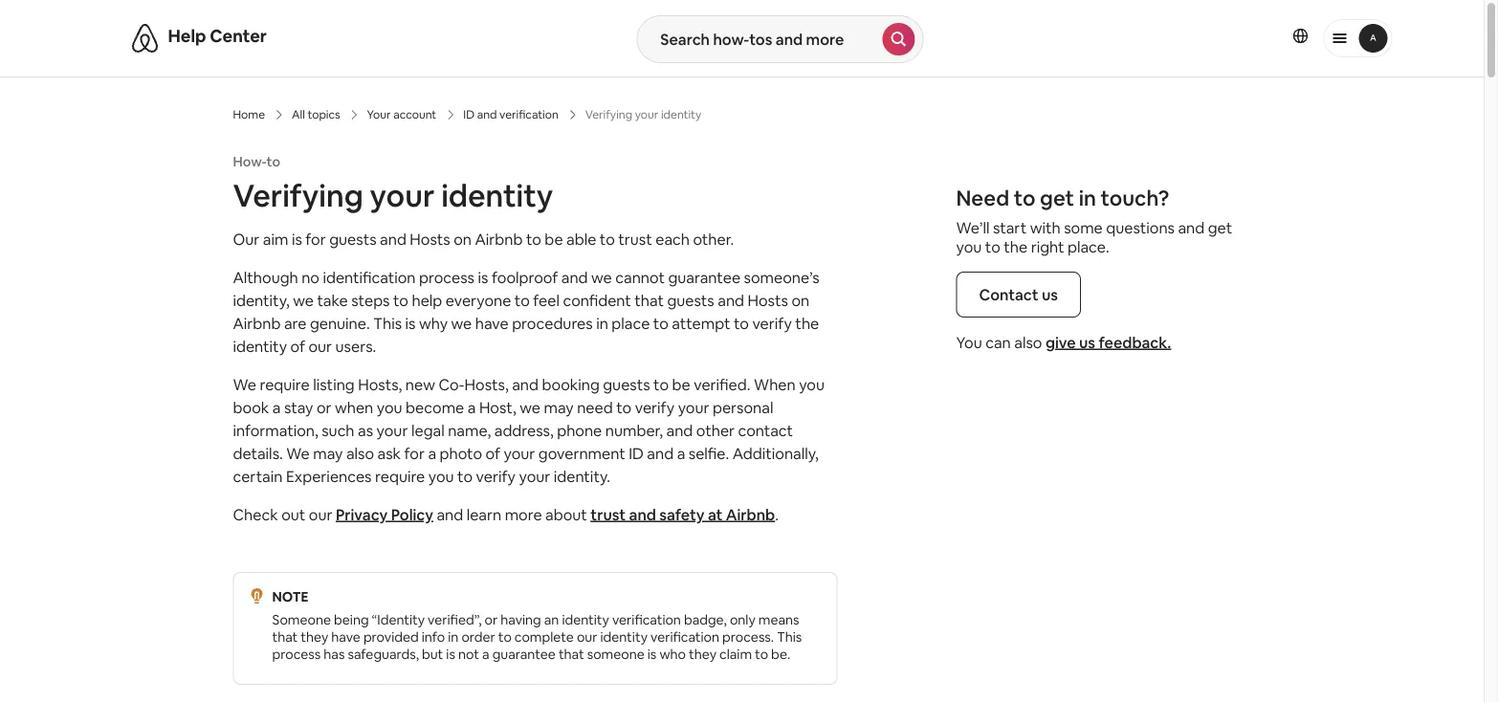 Task type: vqa. For each thing, say whether or not it's contained in the screenshot.
45
no



Task type: describe. For each thing, give the bounding box(es) containing it.
your account link
[[367, 107, 437, 123]]

check
[[233, 505, 278, 525]]

need
[[957, 184, 1010, 212]]

means
[[759, 612, 800, 629]]

your
[[367, 107, 391, 122]]

for inside we require listing hosts, new co-hosts, and booking guests to be verified. when you book a stay or when you become a host, we may need to verify your personal information, such as your legal name, address, phone number, and other contact details. we may also ask for a photo of your government id and a selfie. additionally, certain experiences require you to verify your identity.
[[404, 444, 425, 463]]

our aim is for guests and hosts on airbnb to be able to trust each other.
[[233, 229, 734, 249]]

process.
[[723, 629, 774, 646]]

note someone being "identity verified", or having an identity verification badge, only means that they have provided info in order to complete our identity verification process. this process has safeguards, but is not a guarantee that someone is who they claim to be.
[[272, 589, 802, 663]]

experiences
[[286, 467, 372, 486]]

home
[[233, 107, 265, 122]]

we up confident
[[592, 268, 612, 287]]

identity inside although no identification process is foolproof and we cannot guarantee someone's identity, we take steps to help everyone to feel confident that guests and hosts on airbnb are genuine. this is why we have procedures in place to attempt to verify the identity of our users.
[[233, 336, 287, 356]]

someone
[[587, 646, 645, 663]]

give us feedback. link
[[1046, 333, 1172, 352]]

can
[[986, 333, 1012, 352]]

some
[[1065, 218, 1103, 237]]

you right when
[[377, 398, 403, 417]]

or inside we require listing hosts, new co-hosts, and booking guests to be verified. when you book a stay or when you become a host, we may need to verify your personal information, such as your legal name, address, phone number, and other contact details. we may also ask for a photo of your government id and a selfie. additionally, certain experiences require you to verify your identity.
[[317, 398, 332, 417]]

and down verifying your identity
[[380, 229, 407, 249]]

identity left who
[[601, 629, 648, 646]]

is left not
[[446, 646, 456, 663]]

badge,
[[684, 612, 727, 629]]

account
[[394, 107, 437, 122]]

guests inside we require listing hosts, new co-hosts, and booking guests to be verified. when you book a stay or when you become a host, we may need to verify your personal information, such as your legal name, address, phone number, and other contact details. we may also ask for a photo of your government id and a selfie. additionally, certain experiences require you to verify your identity.
[[603, 375, 651, 394]]

is up everyone
[[478, 268, 489, 287]]

foolproof
[[492, 268, 558, 287]]

start
[[994, 218, 1027, 237]]

and up confident
[[562, 268, 588, 287]]

be.
[[772, 646, 791, 663]]

0 horizontal spatial we
[[233, 375, 256, 394]]

new
[[406, 375, 435, 394]]

a down legal
[[428, 444, 437, 463]]

we require listing hosts, new co-hosts, and booking guests to be verified. when you book a stay or when you become a host, we may need to verify your personal information, such as your legal name, address, phone number, and other contact details. we may also ask for a photo of your government id and a selfie. additionally, certain experiences require you to verify your identity.
[[233, 375, 825, 486]]

able
[[567, 229, 597, 249]]

having
[[501, 612, 541, 629]]

and up host,
[[512, 375, 539, 394]]

become
[[406, 398, 464, 417]]

only
[[730, 612, 756, 629]]

need to get in touch? we'll start with some questions and get you to the right place.
[[957, 184, 1233, 257]]

of inside although no identification process is foolproof and we cannot guarantee someone's identity, we take steps to help everyone to feel confident that guests and hosts on airbnb are genuine. this is why we have procedures in place to attempt to verify the identity of our users.
[[290, 336, 305, 356]]

learn
[[467, 505, 502, 525]]

contact us
[[980, 285, 1059, 304]]

identification
[[323, 268, 416, 287]]

help
[[412, 290, 442, 310]]

selfie.
[[689, 444, 730, 463]]

identity,
[[233, 290, 290, 310]]

phone
[[557, 421, 602, 440]]

help
[[168, 25, 206, 47]]

Search how-tos and more search field
[[638, 16, 883, 62]]

safeguards,
[[348, 646, 419, 663]]

with
[[1031, 218, 1061, 237]]

why
[[419, 313, 448, 333]]

ask
[[378, 444, 401, 463]]

us inside contact us link
[[1042, 285, 1059, 304]]

information,
[[233, 421, 318, 440]]

0 horizontal spatial may
[[313, 444, 343, 463]]

an
[[544, 612, 559, 629]]

booking
[[542, 375, 600, 394]]

verify inside although no identification process is foolproof and we cannot guarantee someone's identity, we take steps to help everyone to feel confident that guests and hosts on airbnb are genuine. this is why we have procedures in place to attempt to verify the identity of our users.
[[753, 313, 792, 333]]

2 hosts, from the left
[[465, 375, 509, 394]]

hosts inside although no identification process is foolproof and we cannot guarantee someone's identity, we take steps to help everyone to feel confident that guests and hosts on airbnb are genuine. this is why we have procedures in place to attempt to verify the identity of our users.
[[748, 290, 789, 310]]

contact
[[980, 285, 1039, 304]]

listing
[[313, 375, 355, 394]]

1 vertical spatial trust
[[591, 505, 626, 525]]

0 vertical spatial airbnb
[[475, 229, 523, 249]]

a left selfie.
[[677, 444, 686, 463]]

0 vertical spatial may
[[544, 398, 574, 417]]

the inside although no identification process is foolproof and we cannot guarantee someone's identity, we take steps to help everyone to feel confident that guests and hosts on airbnb are genuine. this is why we have procedures in place to attempt to verify the identity of our users.
[[796, 313, 820, 333]]

also inside we require listing hosts, new co-hosts, and booking guests to be verified. when you book a stay or when you become a host, we may need to verify your personal information, such as your legal name, address, phone number, and other contact details. we may also ask for a photo of your government id and a selfie. additionally, certain experiences require you to verify your identity.
[[346, 444, 374, 463]]

0 horizontal spatial be
[[545, 229, 563, 249]]

1 vertical spatial we
[[286, 444, 310, 463]]

place.
[[1068, 237, 1110, 257]]

guests inside although no identification process is foolproof and we cannot guarantee someone's identity, we take steps to help everyone to feel confident that guests and hosts on airbnb are genuine. this is why we have procedures in place to attempt to verify the identity of our users.
[[668, 290, 715, 310]]

details.
[[233, 444, 283, 463]]

id and verification
[[464, 107, 559, 122]]

stay
[[284, 398, 313, 417]]

2 horizontal spatial airbnb
[[726, 505, 775, 525]]

airbnb inside although no identification process is foolproof and we cannot guarantee someone's identity, we take steps to help everyone to feel confident that guests and hosts on airbnb are genuine. this is why we have procedures in place to attempt to verify the identity of our users.
[[233, 313, 281, 333]]

or inside note someone being "identity verified", or having an identity verification badge, only means that they have provided info in order to complete our identity verification process. this process has safeguards, but is not a guarantee that someone is who they claim to be.
[[485, 612, 498, 629]]

feedback.
[[1099, 333, 1172, 352]]

is right aim
[[292, 229, 302, 249]]

your up the ask
[[377, 421, 408, 440]]

you down photo
[[429, 467, 454, 486]]

we down no
[[293, 290, 314, 310]]

identity.
[[554, 467, 611, 486]]

number,
[[606, 421, 663, 440]]

0 horizontal spatial get
[[1041, 184, 1075, 212]]

users.
[[336, 336, 376, 356]]

not
[[458, 646, 480, 663]]

id inside "link"
[[464, 107, 475, 122]]

as
[[358, 421, 373, 440]]

additionally,
[[733, 444, 819, 463]]

procedures
[[512, 313, 593, 333]]

you right 'when'
[[799, 375, 825, 394]]

process inside note someone being "identity verified", or having an identity verification badge, only means that they have provided info in order to complete our identity verification process. this process has safeguards, but is not a guarantee that someone is who they claim to be.
[[272, 646, 321, 663]]

you can also give us feedback.
[[957, 333, 1172, 352]]

main navigation menu image
[[1360, 24, 1388, 53]]

.
[[775, 505, 779, 525]]

"identity
[[372, 612, 425, 629]]

guarantee inside although no identification process is foolproof and we cannot guarantee someone's identity, we take steps to help everyone to feel confident that guests and hosts on airbnb are genuine. this is why we have procedures in place to attempt to verify the identity of our users.
[[669, 268, 741, 287]]

although
[[233, 268, 298, 287]]

your account
[[367, 107, 437, 122]]

and inside "link"
[[477, 107, 497, 122]]

genuine.
[[310, 313, 370, 333]]

provided
[[364, 629, 419, 646]]

someone
[[272, 612, 331, 629]]

have inside although no identification process is foolproof and we cannot guarantee someone's identity, we take steps to help everyone to feel confident that guests and hosts on airbnb are genuine. this is why we have procedures in place to attempt to verify the identity of our users.
[[475, 313, 509, 333]]

and left the 'learn'
[[437, 505, 463, 525]]

at
[[708, 505, 723, 525]]

out
[[282, 505, 306, 525]]

verification inside id and verification "link"
[[500, 107, 559, 122]]

verifying your identity
[[233, 175, 553, 215]]

id and verification link
[[464, 107, 559, 123]]

policy
[[391, 505, 433, 525]]

1 hosts, from the left
[[358, 375, 402, 394]]

who
[[660, 646, 686, 663]]

this inside although no identification process is foolproof and we cannot guarantee someone's identity, we take steps to help everyone to feel confident that guests and hosts on airbnb are genuine. this is why we have procedures in place to attempt to verify the identity of our users.
[[373, 313, 402, 333]]

2 vertical spatial verify
[[476, 467, 516, 486]]



Task type: locate. For each thing, give the bounding box(es) containing it.
be left the able on the left of page
[[545, 229, 563, 249]]

guarantee down having
[[493, 646, 556, 663]]

0 horizontal spatial require
[[260, 375, 310, 394]]

and
[[477, 107, 497, 122], [1179, 218, 1205, 237], [380, 229, 407, 249], [562, 268, 588, 287], [718, 290, 745, 310], [512, 375, 539, 394], [667, 421, 693, 440], [647, 444, 674, 463], [437, 505, 463, 525], [629, 505, 657, 525]]

touch?
[[1101, 184, 1170, 212]]

our inside although no identification process is foolproof and we cannot guarantee someone's identity, we take steps to help everyone to feel confident that guests and hosts on airbnb are genuine. this is why we have procedures in place to attempt to verify the identity of our users.
[[309, 336, 332, 356]]

0 vertical spatial the
[[1004, 237, 1028, 257]]

this down steps
[[373, 313, 402, 333]]

process inside although no identification process is foolproof and we cannot guarantee someone's identity, we take steps to help everyone to feel confident that guests and hosts on airbnb are genuine. this is why we have procedures in place to attempt to verify the identity of our users.
[[419, 268, 475, 287]]

0 horizontal spatial hosts,
[[358, 375, 402, 394]]

contact us link
[[957, 272, 1082, 318]]

the
[[1004, 237, 1028, 257], [796, 313, 820, 333]]

hosts down someone's
[[748, 290, 789, 310]]

process down someone
[[272, 646, 321, 663]]

0 horizontal spatial on
[[454, 229, 472, 249]]

place
[[612, 313, 650, 333]]

and up attempt
[[718, 290, 745, 310]]

1 vertical spatial for
[[404, 444, 425, 463]]

0 vertical spatial have
[[475, 313, 509, 333]]

all topics
[[292, 107, 340, 122]]

1 vertical spatial our
[[309, 505, 333, 525]]

verified",
[[428, 612, 482, 629]]

a inside note someone being "identity verified", or having an identity verification badge, only means that they have provided info in order to complete our identity verification process. this process has safeguards, but is not a guarantee that someone is who they claim to be.
[[482, 646, 490, 663]]

cannot
[[616, 268, 665, 287]]

have down everyone
[[475, 313, 509, 333]]

2 horizontal spatial in
[[1079, 184, 1097, 212]]

they left being
[[301, 629, 329, 646]]

also right can
[[1015, 333, 1043, 352]]

your up more
[[519, 467, 551, 486]]

0 vertical spatial in
[[1079, 184, 1097, 212]]

but
[[422, 646, 443, 663]]

0 vertical spatial for
[[306, 229, 326, 249]]

and right questions
[[1179, 218, 1205, 237]]

be left verified.
[[672, 375, 691, 394]]

is left who
[[648, 646, 657, 663]]

0 vertical spatial us
[[1042, 285, 1059, 304]]

1 vertical spatial on
[[792, 290, 810, 310]]

and right the account
[[477, 107, 497, 122]]

we
[[592, 268, 612, 287], [293, 290, 314, 310], [451, 313, 472, 333], [520, 398, 541, 417]]

1 horizontal spatial id
[[629, 444, 644, 463]]

our right out
[[309, 505, 333, 525]]

guests up need
[[603, 375, 651, 394]]

contact
[[738, 421, 794, 440]]

0 vertical spatial trust
[[619, 229, 653, 249]]

0 horizontal spatial or
[[317, 398, 332, 417]]

they right who
[[689, 646, 717, 663]]

1 vertical spatial of
[[486, 444, 501, 463]]

1 vertical spatial in
[[596, 313, 609, 333]]

airbnb down identity,
[[233, 313, 281, 333]]

trust
[[619, 229, 653, 249], [591, 505, 626, 525]]

1 horizontal spatial hosts
[[748, 290, 789, 310]]

aim
[[263, 229, 288, 249]]

id inside we require listing hosts, new co-hosts, and booking guests to be verified. when you book a stay or when you become a host, we may need to verify your personal information, such as your legal name, address, phone number, and other contact details. we may also ask for a photo of your government id and a selfie. additionally, certain experiences require you to verify your identity.
[[629, 444, 644, 463]]

0 vertical spatial also
[[1015, 333, 1043, 352]]

1 horizontal spatial the
[[1004, 237, 1028, 257]]

1 horizontal spatial in
[[596, 313, 609, 333]]

a right not
[[482, 646, 490, 663]]

0 horizontal spatial also
[[346, 444, 374, 463]]

process
[[419, 268, 475, 287], [272, 646, 321, 663]]

1 vertical spatial verify
[[635, 398, 675, 417]]

0 vertical spatial verify
[[753, 313, 792, 333]]

in inside although no identification process is foolproof and we cannot guarantee someone's identity, we take steps to help everyone to feel confident that guests and hosts on airbnb are genuine. this is why we have procedures in place to attempt to verify the identity of our users.
[[596, 313, 609, 333]]

home link
[[233, 107, 265, 123]]

and left safety
[[629, 505, 657, 525]]

and inside need to get in touch? we'll start with some questions and get you to the right place.
[[1179, 218, 1205, 237]]

steps
[[352, 290, 390, 310]]

0 horizontal spatial the
[[796, 313, 820, 333]]

in up some
[[1079, 184, 1097, 212]]

legal
[[411, 421, 445, 440]]

1 vertical spatial may
[[313, 444, 343, 463]]

and left other
[[667, 421, 693, 440]]

guests up attempt
[[668, 290, 715, 310]]

1 horizontal spatial may
[[544, 398, 574, 417]]

may down booking
[[544, 398, 574, 417]]

government
[[539, 444, 626, 463]]

more
[[505, 505, 542, 525]]

you
[[957, 333, 983, 352]]

2 horizontal spatial guests
[[668, 290, 715, 310]]

us right give
[[1080, 333, 1096, 352]]

0 vertical spatial get
[[1041, 184, 1075, 212]]

identity down are at the left top of the page
[[233, 336, 287, 356]]

when
[[335, 398, 374, 417]]

airbnb up foolproof at the top left of page
[[475, 229, 523, 249]]

1 horizontal spatial for
[[404, 444, 425, 463]]

your up other
[[678, 398, 710, 417]]

1 horizontal spatial be
[[672, 375, 691, 394]]

that
[[635, 290, 664, 310], [272, 629, 298, 646], [559, 646, 585, 663]]

may up experiences
[[313, 444, 343, 463]]

1 horizontal spatial require
[[375, 467, 425, 486]]

1 horizontal spatial also
[[1015, 333, 1043, 352]]

we down information,
[[286, 444, 310, 463]]

co-
[[439, 375, 465, 394]]

0 vertical spatial on
[[454, 229, 472, 249]]

1 horizontal spatial guests
[[603, 375, 651, 394]]

or down listing
[[317, 398, 332, 417]]

1 vertical spatial be
[[672, 375, 691, 394]]

or
[[317, 398, 332, 417], [485, 612, 498, 629]]

this
[[373, 313, 402, 333], [777, 629, 802, 646]]

a up name,
[[468, 398, 476, 417]]

when
[[754, 375, 796, 394]]

airbnb homepage image
[[130, 23, 160, 54]]

our down genuine.
[[309, 336, 332, 356]]

confident
[[563, 290, 632, 310]]

each
[[656, 229, 690, 249]]

identity up our aim is for guests and hosts on airbnb to be able to trust each other.
[[441, 175, 553, 215]]

1 vertical spatial the
[[796, 313, 820, 333]]

2 vertical spatial guests
[[603, 375, 651, 394]]

0 horizontal spatial they
[[301, 629, 329, 646]]

0 horizontal spatial id
[[464, 107, 475, 122]]

1 vertical spatial hosts
[[748, 290, 789, 310]]

our inside note someone being "identity verified", or having an identity verification badge, only means that they have provided info in order to complete our identity verification process. this process has safeguards, but is not a guarantee that someone is who they claim to be.
[[577, 629, 598, 646]]

id right the account
[[464, 107, 475, 122]]

of inside we require listing hosts, new co-hosts, and booking guests to be verified. when you book a stay or when you become a host, we may need to verify your personal information, such as your legal name, address, phone number, and other contact details. we may also ask for a photo of your government id and a selfie. additionally, certain experiences require you to verify your identity.
[[486, 444, 501, 463]]

verify up number,
[[635, 398, 675, 417]]

we inside we require listing hosts, new co-hosts, and booking guests to be verified. when you book a stay or when you become a host, we may need to verify your personal information, such as your legal name, address, phone number, and other contact details. we may also ask for a photo of your government id and a selfie. additionally, certain experiences require you to verify your identity.
[[520, 398, 541, 417]]

verified.
[[694, 375, 751, 394]]

everyone
[[446, 290, 511, 310]]

such
[[322, 421, 355, 440]]

you left the start
[[957, 237, 982, 257]]

on down someone's
[[792, 290, 810, 310]]

process up help
[[419, 268, 475, 287]]

1 vertical spatial this
[[777, 629, 802, 646]]

0 vertical spatial our
[[309, 336, 332, 356]]

2 vertical spatial in
[[448, 629, 459, 646]]

1 horizontal spatial airbnb
[[475, 229, 523, 249]]

of right photo
[[486, 444, 501, 463]]

get up with
[[1041, 184, 1075, 212]]

verify down someone's
[[753, 313, 792, 333]]

0 vertical spatial of
[[290, 336, 305, 356]]

guests up "identification"
[[329, 229, 377, 249]]

about
[[546, 505, 588, 525]]

that inside although no identification process is foolproof and we cannot guarantee someone's identity, we take steps to help everyone to feel confident that guests and hosts on airbnb are genuine. this is why we have procedures in place to attempt to verify the identity of our users.
[[635, 290, 664, 310]]

airbnb right the at at the bottom of the page
[[726, 505, 775, 525]]

your down "your account" link at left top
[[370, 175, 435, 215]]

other.
[[693, 229, 734, 249]]

require up stay at left bottom
[[260, 375, 310, 394]]

or left having
[[485, 612, 498, 629]]

how-to
[[233, 153, 280, 170]]

0 horizontal spatial hosts
[[410, 229, 451, 249]]

also down as
[[346, 444, 374, 463]]

get right questions
[[1209, 218, 1233, 237]]

for right the ask
[[404, 444, 425, 463]]

our
[[233, 229, 260, 249]]

may
[[544, 398, 574, 417], [313, 444, 343, 463]]

feel
[[533, 290, 560, 310]]

0 vertical spatial be
[[545, 229, 563, 249]]

1 horizontal spatial us
[[1080, 333, 1096, 352]]

hosts,
[[358, 375, 402, 394], [465, 375, 509, 394]]

trust left each
[[619, 229, 653, 249]]

require down the ask
[[375, 467, 425, 486]]

the down someone's
[[796, 313, 820, 333]]

take
[[317, 290, 348, 310]]

in right info
[[448, 629, 459, 646]]

verify
[[753, 313, 792, 333], [635, 398, 675, 417], [476, 467, 516, 486]]

someone's
[[744, 268, 820, 287]]

1 vertical spatial get
[[1209, 218, 1233, 237]]

0 horizontal spatial this
[[373, 313, 402, 333]]

privacy
[[336, 505, 388, 525]]

verification
[[500, 107, 559, 122], [612, 612, 681, 629], [651, 629, 720, 646]]

your down address,
[[504, 444, 535, 463]]

we'll
[[957, 218, 990, 237]]

personal
[[713, 398, 774, 417]]

1 horizontal spatial guarantee
[[669, 268, 741, 287]]

info
[[422, 629, 445, 646]]

complete
[[515, 629, 574, 646]]

have inside note someone being "identity verified", or having an identity verification badge, only means that they have provided info in order to complete our identity verification process. this process has safeguards, but is not a guarantee that someone is who they claim to be.
[[331, 629, 361, 646]]

questions
[[1107, 218, 1175, 237]]

0 vertical spatial guests
[[329, 229, 377, 249]]

1 vertical spatial have
[[331, 629, 361, 646]]

all
[[292, 107, 305, 122]]

of down are at the left top of the page
[[290, 336, 305, 356]]

name,
[[448, 421, 491, 440]]

certain
[[233, 467, 283, 486]]

1 vertical spatial us
[[1080, 333, 1096, 352]]

0 vertical spatial we
[[233, 375, 256, 394]]

be inside we require listing hosts, new co-hosts, and booking guests to be verified. when you book a stay or when you become a host, we may need to verify your personal information, such as your legal name, address, phone number, and other contact details. we may also ask for a photo of your government id and a selfie. additionally, certain experiences require you to verify your identity.
[[672, 375, 691, 394]]

1 vertical spatial guarantee
[[493, 646, 556, 663]]

guarantee down other.
[[669, 268, 741, 287]]

in inside note someone being "identity verified", or having an identity verification badge, only means that they have provided info in order to complete our identity verification process. this process has safeguards, but is not a guarantee that someone is who they claim to be.
[[448, 629, 459, 646]]

the inside need to get in touch? we'll start with some questions and get you to the right place.
[[1004, 237, 1028, 257]]

book
[[233, 398, 269, 417]]

being
[[334, 612, 369, 629]]

on inside although no identification process is foolproof and we cannot guarantee someone's identity, we take steps to help everyone to feel confident that guests and hosts on airbnb are genuine. this is why we have procedures in place to attempt to verify the identity of our users.
[[792, 290, 810, 310]]

1 horizontal spatial of
[[486, 444, 501, 463]]

are
[[284, 313, 307, 333]]

you
[[957, 237, 982, 257], [799, 375, 825, 394], [377, 398, 403, 417], [429, 467, 454, 486]]

our right an
[[577, 629, 598, 646]]

0 horizontal spatial in
[[448, 629, 459, 646]]

our
[[309, 336, 332, 356], [309, 505, 333, 525], [577, 629, 598, 646]]

0 horizontal spatial of
[[290, 336, 305, 356]]

1 horizontal spatial verify
[[635, 398, 675, 417]]

that down cannot
[[635, 290, 664, 310]]

for up no
[[306, 229, 326, 249]]

0 horizontal spatial airbnb
[[233, 313, 281, 333]]

all topics link
[[292, 107, 340, 123]]

None search field
[[637, 15, 924, 63]]

2 vertical spatial our
[[577, 629, 598, 646]]

1 vertical spatial process
[[272, 646, 321, 663]]

we up address,
[[520, 398, 541, 417]]

1 vertical spatial airbnb
[[233, 313, 281, 333]]

and down number,
[[647, 444, 674, 463]]

other
[[697, 421, 735, 440]]

you inside need to get in touch? we'll start with some questions and get you to the right place.
[[957, 237, 982, 257]]

0 horizontal spatial guests
[[329, 229, 377, 249]]

0 vertical spatial or
[[317, 398, 332, 417]]

attempt
[[672, 313, 731, 333]]

1 vertical spatial id
[[629, 444, 644, 463]]

2 horizontal spatial verify
[[753, 313, 792, 333]]

0 horizontal spatial verify
[[476, 467, 516, 486]]

guarantee inside note someone being "identity verified", or having an identity verification badge, only means that they have provided info in order to complete our identity verification process. this process has safeguards, but is not a guarantee that someone is who they claim to be.
[[493, 646, 556, 663]]

they
[[301, 629, 329, 646], [689, 646, 717, 663]]

1 horizontal spatial get
[[1209, 218, 1233, 237]]

how-
[[233, 153, 267, 170]]

safety
[[660, 505, 705, 525]]

host,
[[479, 398, 517, 417]]

us right contact
[[1042, 285, 1059, 304]]

0 vertical spatial require
[[260, 375, 310, 394]]

1 horizontal spatial on
[[792, 290, 810, 310]]

need
[[577, 398, 613, 417]]

0 vertical spatial this
[[373, 313, 402, 333]]

a left stay at left bottom
[[273, 398, 281, 417]]

0 horizontal spatial process
[[272, 646, 321, 663]]

0 horizontal spatial that
[[272, 629, 298, 646]]

on up everyone
[[454, 229, 472, 249]]

0 vertical spatial guarantee
[[669, 268, 741, 287]]

we up book on the left of page
[[233, 375, 256, 394]]

in down confident
[[596, 313, 609, 333]]

1 vertical spatial also
[[346, 444, 374, 463]]

hosts, up host,
[[465, 375, 509, 394]]

help center
[[168, 25, 267, 47]]

identity right an
[[562, 612, 610, 629]]

1 horizontal spatial that
[[559, 646, 585, 663]]

give
[[1046, 333, 1076, 352]]

hosts, up when
[[358, 375, 402, 394]]

is left why on the top left of the page
[[405, 313, 416, 333]]

0 vertical spatial hosts
[[410, 229, 451, 249]]

in inside need to get in touch? we'll start with some questions and get you to the right place.
[[1079, 184, 1097, 212]]

0 horizontal spatial have
[[331, 629, 361, 646]]

verify up check out our privacy policy and learn more about trust and safety at airbnb . at the bottom
[[476, 467, 516, 486]]

0 horizontal spatial guarantee
[[493, 646, 556, 663]]

this inside note someone being "identity verified", or having an identity verification badge, only means that they have provided info in order to complete our identity verification process. this process has safeguards, but is not a guarantee that someone is who they claim to be.
[[777, 629, 802, 646]]

on
[[454, 229, 472, 249], [792, 290, 810, 310]]

that down an
[[559, 646, 585, 663]]

1 horizontal spatial hosts,
[[465, 375, 509, 394]]

1 horizontal spatial or
[[485, 612, 498, 629]]

0 horizontal spatial for
[[306, 229, 326, 249]]

have left provided
[[331, 629, 361, 646]]

this right process.
[[777, 629, 802, 646]]

hosts down verifying your identity
[[410, 229, 451, 249]]

trust right about
[[591, 505, 626, 525]]

the left right
[[1004, 237, 1028, 257]]

we right why on the top left of the page
[[451, 313, 472, 333]]

a
[[273, 398, 281, 417], [468, 398, 476, 417], [428, 444, 437, 463], [677, 444, 686, 463], [482, 646, 490, 663]]

1 horizontal spatial they
[[689, 646, 717, 663]]

1 vertical spatial require
[[375, 467, 425, 486]]

2 vertical spatial airbnb
[[726, 505, 775, 525]]

id down number,
[[629, 444, 644, 463]]

1 horizontal spatial we
[[286, 444, 310, 463]]

although no identification process is foolproof and we cannot guarantee someone's identity, we take steps to help everyone to feel confident that guests and hosts on airbnb are genuine. this is why we have procedures in place to attempt to verify the identity of our users.
[[233, 268, 820, 356]]

has
[[324, 646, 345, 663]]

that down the note
[[272, 629, 298, 646]]

1 horizontal spatial this
[[777, 629, 802, 646]]

2 horizontal spatial that
[[635, 290, 664, 310]]



